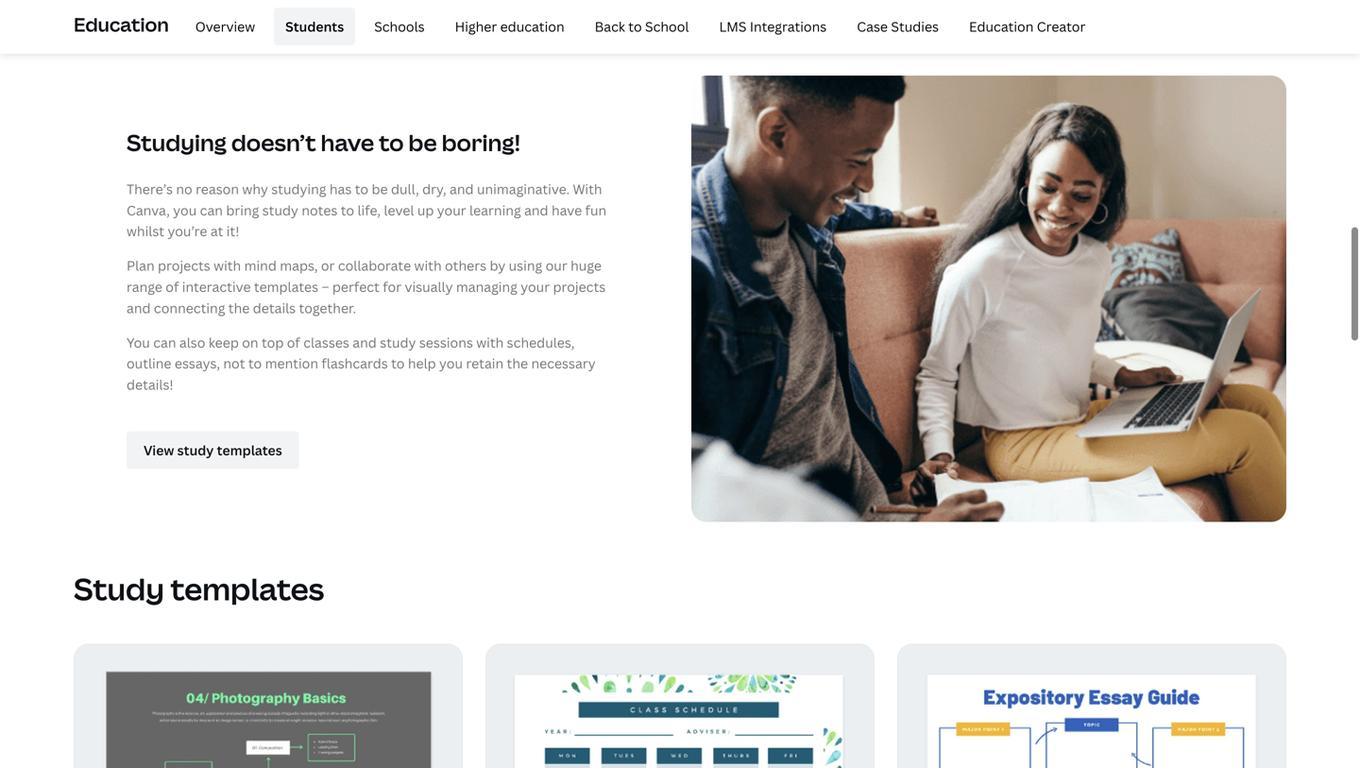Task type: vqa. For each thing, say whether or not it's contained in the screenshot.
do not sell or share my data link
no



Task type: describe. For each thing, give the bounding box(es) containing it.
students
[[286, 17, 344, 35]]

schools
[[374, 17, 425, 35]]

you inside 'you can also keep on top of classes and study sessions with schedules, outline essays, not to mention flashcards to help you retain the necessary details!'
[[439, 355, 463, 373]]

studying
[[271, 180, 327, 198]]

education for education creator
[[970, 17, 1034, 35]]

notes
[[302, 201, 338, 219]]

and down unimaginative.
[[525, 201, 549, 219]]

with inside 'you can also keep on top of classes and study sessions with schedules, outline essays, not to mention flashcards to help you retain the necessary details!'
[[477, 333, 504, 351]]

lms integrations
[[720, 17, 827, 35]]

0 vertical spatial be
[[409, 127, 437, 158]]

interactive
[[182, 278, 251, 296]]

level
[[384, 201, 414, 219]]

back to school link
[[584, 8, 701, 45]]

no
[[176, 180, 193, 198]]

outline
[[127, 355, 172, 373]]

study inside there's no reason why studying has to be dull, dry, and unimaginative. with canva, you can bring study notes to life, level up your learning and have fun whilst you're at it!
[[262, 201, 299, 219]]

maps,
[[280, 257, 318, 275]]

flashcards
[[322, 355, 388, 373]]

the inside 'you can also keep on top of classes and study sessions with schedules, outline essays, not to mention flashcards to help you retain the necessary details!'
[[507, 355, 528, 373]]

there's no reason why studying has to be dull, dry, and unimaginative. with canva, you can bring study notes to life, level up your learning and have fun whilst you're at it!
[[127, 180, 607, 240]]

there's
[[127, 180, 173, 198]]

education
[[501, 17, 565, 35]]

back
[[595, 17, 626, 35]]

overview link
[[184, 8, 267, 45]]

boring!
[[442, 127, 521, 158]]

dull,
[[391, 180, 419, 198]]

also
[[179, 333, 206, 351]]

lms integrations link
[[708, 8, 839, 45]]

mind
[[244, 257, 277, 275]]

school
[[646, 17, 689, 35]]

up
[[418, 201, 434, 219]]

dry,
[[423, 180, 447, 198]]

you inside there's no reason why studying has to be dull, dry, and unimaginative. with canva, you can bring study notes to life, level up your learning and have fun whilst you're at it!
[[173, 201, 197, 219]]

to right has
[[355, 180, 369, 198]]

retain
[[466, 355, 504, 373]]

has
[[330, 180, 352, 198]]

student mind map image
[[75, 645, 462, 768]]

why
[[242, 180, 268, 198]]

1 horizontal spatial with
[[414, 257, 442, 275]]

range
[[127, 278, 162, 296]]

you can also keep on top of classes and study sessions with schedules, outline essays, not to mention flashcards to help you retain the necessary details!
[[127, 333, 596, 394]]

creator
[[1038, 17, 1086, 35]]

whilst
[[127, 222, 165, 240]]

sessions
[[419, 333, 473, 351]]

higher education link
[[444, 8, 576, 45]]

not
[[223, 355, 245, 373]]

higher education
[[455, 17, 565, 35]]

templates inside plan projects with mind maps, or collaborate with others by using our huge range of interactive templates – perfect for visually managing your projects and connecting the details together.
[[254, 278, 319, 296]]

life,
[[358, 201, 381, 219]]

student schedule image
[[487, 645, 874, 768]]

it!
[[227, 222, 240, 240]]

essays,
[[175, 355, 220, 373]]

schools link
[[363, 8, 436, 45]]

study inside 'you can also keep on top of classes and study sessions with schedules, outline essays, not to mention flashcards to help you retain the necessary details!'
[[380, 333, 416, 351]]

plan
[[127, 257, 155, 275]]

education creator
[[970, 17, 1086, 35]]

1 vertical spatial templates
[[171, 568, 324, 609]]

huge
[[571, 257, 602, 275]]

of inside plan projects with mind maps, or collaborate with others by using our huge range of interactive templates – perfect for visually managing your projects and connecting the details together.
[[166, 278, 179, 296]]

managing
[[456, 278, 518, 296]]

others
[[445, 257, 487, 275]]

case studies link
[[846, 8, 951, 45]]

back to school
[[595, 17, 689, 35]]

to inside menu bar
[[629, 17, 642, 35]]

with
[[573, 180, 603, 198]]

or
[[321, 257, 335, 275]]

case studies
[[857, 17, 939, 35]]

our
[[546, 257, 568, 275]]

and inside plan projects with mind maps, or collaborate with others by using our huge range of interactive templates – perfect for visually managing your projects and connecting the details together.
[[127, 299, 151, 317]]

overview
[[195, 17, 255, 35]]

top
[[262, 333, 284, 351]]

help
[[408, 355, 436, 373]]



Task type: locate. For each thing, give the bounding box(es) containing it.
0 vertical spatial templates
[[254, 278, 319, 296]]

learning
[[470, 201, 521, 219]]

on
[[242, 333, 259, 351]]

studying
[[127, 127, 227, 158]]

0 horizontal spatial the
[[229, 299, 250, 317]]

1 horizontal spatial of
[[287, 333, 300, 351]]

0 horizontal spatial you
[[173, 201, 197, 219]]

1 vertical spatial be
[[372, 180, 388, 198]]

with up interactive
[[214, 257, 241, 275]]

to
[[629, 17, 642, 35], [379, 127, 404, 158], [355, 180, 369, 198], [341, 201, 355, 219], [248, 355, 262, 373], [391, 355, 405, 373]]

fun
[[586, 201, 607, 219]]

with up visually
[[414, 257, 442, 275]]

of
[[166, 278, 179, 296], [287, 333, 300, 351]]

study up help on the left
[[380, 333, 416, 351]]

reason
[[196, 180, 239, 198]]

integrations
[[750, 17, 827, 35]]

and up flashcards on the left top of the page
[[353, 333, 377, 351]]

1 vertical spatial of
[[287, 333, 300, 351]]

0 horizontal spatial have
[[321, 127, 374, 158]]

of up connecting
[[166, 278, 179, 296]]

1 vertical spatial projects
[[553, 278, 606, 296]]

to right back at left
[[629, 17, 642, 35]]

you down no
[[173, 201, 197, 219]]

0 horizontal spatial education
[[74, 11, 169, 37]]

and
[[450, 180, 474, 198], [525, 201, 549, 219], [127, 299, 151, 317], [353, 333, 377, 351]]

details!
[[127, 376, 174, 394]]

of right top
[[287, 333, 300, 351]]

0 vertical spatial of
[[166, 278, 179, 296]]

mention
[[265, 355, 318, 373]]

1 horizontal spatial the
[[507, 355, 528, 373]]

schedules,
[[507, 333, 575, 351]]

0 horizontal spatial your
[[437, 201, 467, 219]]

have up has
[[321, 127, 374, 158]]

higher
[[455, 17, 497, 35]]

keep
[[209, 333, 239, 351]]

study templates
[[74, 568, 324, 609]]

1 vertical spatial have
[[552, 201, 582, 219]]

can up the at
[[200, 201, 223, 219]]

can
[[200, 201, 223, 219], [153, 333, 176, 351]]

1 vertical spatial you
[[439, 355, 463, 373]]

education
[[74, 11, 169, 37], [970, 17, 1034, 35]]

details
[[253, 299, 296, 317]]

your
[[437, 201, 467, 219], [521, 278, 550, 296]]

to left help on the left
[[391, 355, 405, 373]]

1 horizontal spatial have
[[552, 201, 582, 219]]

by
[[490, 257, 506, 275]]

canva,
[[127, 201, 170, 219]]

visually
[[405, 278, 453, 296]]

the inside plan projects with mind maps, or collaborate with others by using our huge range of interactive templates – perfect for visually managing your projects and connecting the details together.
[[229, 299, 250, 317]]

you're
[[168, 222, 207, 240]]

0 vertical spatial you
[[173, 201, 197, 219]]

necessary
[[532, 355, 596, 373]]

your down using
[[521, 278, 550, 296]]

case
[[857, 17, 888, 35]]

at
[[211, 222, 223, 240]]

1 horizontal spatial your
[[521, 278, 550, 296]]

menu bar containing overview
[[176, 8, 1098, 45]]

1 vertical spatial can
[[153, 333, 176, 351]]

you down 'sessions'
[[439, 355, 463, 373]]

the
[[229, 299, 250, 317], [507, 355, 528, 373]]

can inside there's no reason why studying has to be dull, dry, and unimaginative. with canva, you can bring study notes to life, level up your learning and have fun whilst you're at it!
[[200, 201, 223, 219]]

your right "up"
[[437, 201, 467, 219]]

for
[[383, 278, 402, 296]]

collaborate
[[338, 257, 411, 275]]

menu bar
[[176, 8, 1098, 45]]

be up dry,
[[409, 127, 437, 158]]

can up outline
[[153, 333, 176, 351]]

1 horizontal spatial can
[[200, 201, 223, 219]]

plan projects with mind maps, or collaborate with others by using our huge range of interactive templates – perfect for visually managing your projects and connecting the details together.
[[127, 257, 606, 317]]

0 horizontal spatial can
[[153, 333, 176, 351]]

education creator link
[[958, 8, 1098, 45]]

and inside 'you can also keep on top of classes and study sessions with schedules, outline essays, not to mention flashcards to help you retain the necessary details!'
[[353, 333, 377, 351]]

0 horizontal spatial with
[[214, 257, 241, 275]]

study down studying
[[262, 201, 299, 219]]

study
[[74, 568, 164, 609]]

students link
[[274, 8, 356, 45]]

2 horizontal spatial with
[[477, 333, 504, 351]]

be inside there's no reason why studying has to be dull, dry, and unimaginative. with canva, you can bring study notes to life, level up your learning and have fun whilst you're at it!
[[372, 180, 388, 198]]

and down range
[[127, 299, 151, 317]]

1 horizontal spatial you
[[439, 355, 463, 373]]

education for education
[[74, 11, 169, 37]]

have inside there's no reason why studying has to be dull, dry, and unimaginative. with canva, you can bring study notes to life, level up your learning and have fun whilst you're at it!
[[552, 201, 582, 219]]

your inside plan projects with mind maps, or collaborate with others by using our huge range of interactive templates – perfect for visually managing your projects and connecting the details together.
[[521, 278, 550, 296]]

be up life,
[[372, 180, 388, 198]]

lms
[[720, 17, 747, 35]]

1 horizontal spatial education
[[970, 17, 1034, 35]]

bring
[[226, 201, 259, 219]]

the down interactive
[[229, 299, 250, 317]]

0 horizontal spatial study
[[262, 201, 299, 219]]

0 horizontal spatial projects
[[158, 257, 211, 275]]

using
[[509, 257, 543, 275]]

0 vertical spatial your
[[437, 201, 467, 219]]

to left life,
[[341, 201, 355, 219]]

1 vertical spatial study
[[380, 333, 416, 351]]

1 vertical spatial your
[[521, 278, 550, 296]]

student essay plan image
[[899, 645, 1286, 768]]

doesn't
[[231, 127, 316, 158]]

to up dull, on the left top
[[379, 127, 404, 158]]

0 vertical spatial can
[[200, 201, 223, 219]]

templates
[[254, 278, 319, 296], [171, 568, 324, 609]]

–
[[322, 278, 329, 296]]

1 horizontal spatial study
[[380, 333, 416, 351]]

classes
[[304, 333, 350, 351]]

your inside there's no reason why studying has to be dull, dry, and unimaginative. with canva, you can bring study notes to life, level up your learning and have fun whilst you're at it!
[[437, 201, 467, 219]]

1 horizontal spatial be
[[409, 127, 437, 158]]

with
[[214, 257, 241, 275], [414, 257, 442, 275], [477, 333, 504, 351]]

projects down you're
[[158, 257, 211, 275]]

together.
[[299, 299, 356, 317]]

have
[[321, 127, 374, 158], [552, 201, 582, 219]]

you
[[173, 201, 197, 219], [439, 355, 463, 373]]

connecting
[[154, 299, 225, 317]]

you
[[127, 333, 150, 351]]

be
[[409, 127, 437, 158], [372, 180, 388, 198]]

0 vertical spatial the
[[229, 299, 250, 317]]

of inside 'you can also keep on top of classes and study sessions with schedules, outline essays, not to mention flashcards to help you retain the necessary details!'
[[287, 333, 300, 351]]

projects
[[158, 257, 211, 275], [553, 278, 606, 296]]

1 vertical spatial the
[[507, 355, 528, 373]]

0 vertical spatial projects
[[158, 257, 211, 275]]

projects down huge
[[553, 278, 606, 296]]

have left the fun
[[552, 201, 582, 219]]

1 horizontal spatial projects
[[553, 278, 606, 296]]

to right not
[[248, 355, 262, 373]]

0 horizontal spatial of
[[166, 278, 179, 296]]

studying doesn't have to be boring!
[[127, 127, 521, 158]]

study
[[262, 201, 299, 219], [380, 333, 416, 351]]

content feature - students studying - right text - 630 x 398 image
[[692, 75, 1287, 522]]

the down schedules,
[[507, 355, 528, 373]]

0 horizontal spatial be
[[372, 180, 388, 198]]

can inside 'you can also keep on top of classes and study sessions with schedules, outline essays, not to mention flashcards to help you retain the necessary details!'
[[153, 333, 176, 351]]

0 vertical spatial study
[[262, 201, 299, 219]]

0 vertical spatial have
[[321, 127, 374, 158]]

studies
[[892, 17, 939, 35]]

and right dry,
[[450, 180, 474, 198]]

with up retain
[[477, 333, 504, 351]]

unimaginative.
[[477, 180, 570, 198]]

perfect
[[333, 278, 380, 296]]



